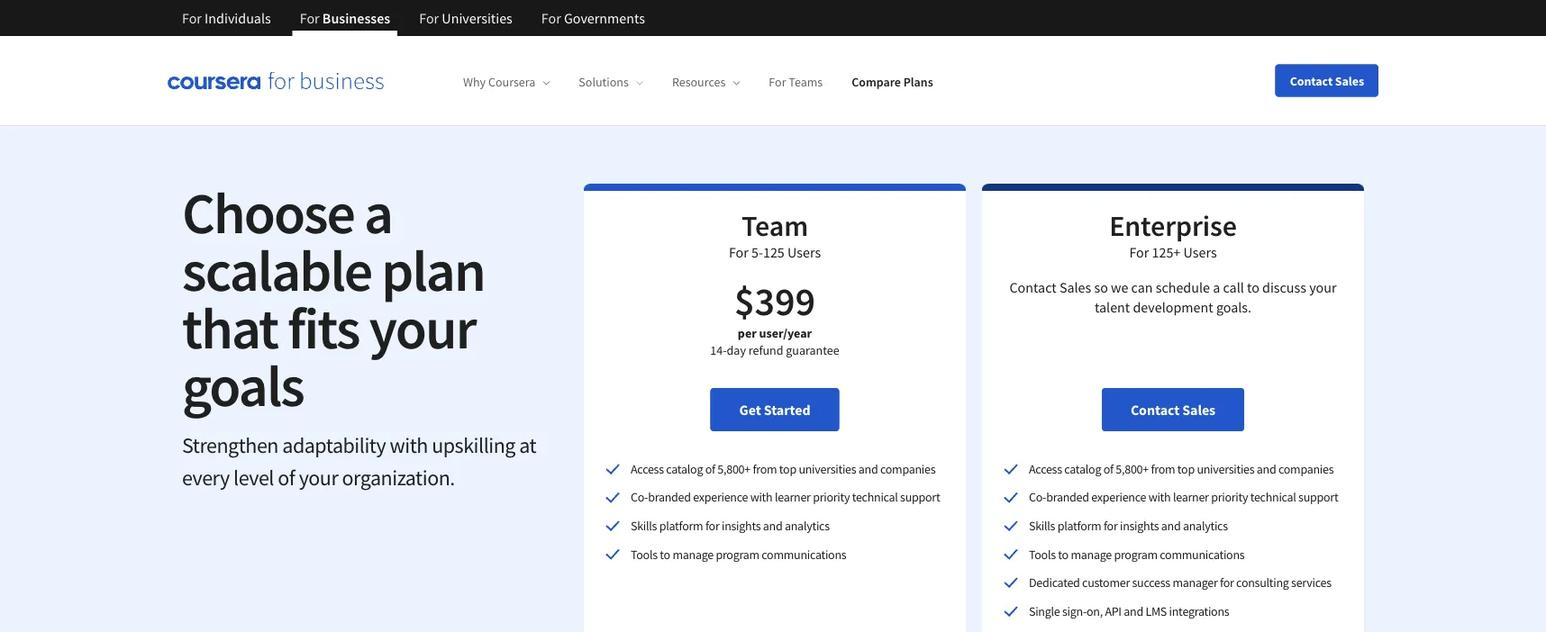 Task type: describe. For each thing, give the bounding box(es) containing it.
contact sales for the contact sales button
[[1291, 73, 1365, 89]]

co-branded experience with learner priority technical support for enterprise
[[1030, 490, 1339, 506]]

top for enterprise
[[1178, 461, 1195, 477]]

priority for enterprise
[[1212, 490, 1249, 506]]

integrations
[[1170, 604, 1230, 620]]

refund
[[749, 343, 784, 359]]

call
[[1224, 279, 1245, 297]]

plan
[[382, 234, 485, 307]]

why coursera
[[463, 74, 536, 90]]

compare plans
[[852, 74, 934, 90]]

coursera for business image
[[168, 72, 384, 90]]

banner navigation
[[168, 0, 660, 36]]

access for team
[[631, 461, 664, 477]]

sales for contact sales link
[[1183, 401, 1216, 419]]

can
[[1132, 279, 1154, 297]]

5-
[[752, 243, 764, 261]]

with for team
[[751, 490, 773, 506]]

skills platform for insights and analytics for enterprise
[[1030, 518, 1229, 534]]

learner for enterprise
[[1174, 490, 1209, 506]]

choose a scalable plan that fits your goals
[[182, 176, 485, 422]]

that
[[182, 292, 278, 364]]

communications for enterprise
[[1160, 547, 1245, 563]]

resources
[[672, 74, 726, 90]]

with inside strengthen adaptability with upskilling at every level of your organization.
[[390, 432, 428, 459]]

sales for the contact sales button
[[1336, 73, 1365, 89]]

2 horizontal spatial for
[[1221, 575, 1235, 591]]

governments
[[564, 9, 645, 27]]

users inside enterprise for 125+ users
[[1184, 243, 1218, 261]]

team
[[742, 207, 809, 243]]

access catalog of 5,800+ from top universities and companies for team
[[631, 461, 936, 477]]

insights for team
[[722, 518, 761, 534]]

from for team
[[753, 461, 777, 477]]

top for team
[[780, 461, 797, 477]]

5,800+ for team
[[718, 461, 751, 477]]

team for 5-125 users
[[729, 207, 821, 261]]

5,800+ for enterprise
[[1116, 461, 1149, 477]]

coursera
[[489, 74, 536, 90]]

dedicated
[[1030, 575, 1081, 591]]

for individuals
[[182, 9, 271, 27]]

of for enterprise
[[1104, 461, 1114, 477]]

services
[[1292, 575, 1332, 591]]

manager
[[1173, 575, 1218, 591]]

goals.
[[1217, 299, 1252, 317]]

tools to manage program communications for team
[[631, 547, 847, 563]]

get started link
[[711, 389, 840, 432]]

program for enterprise
[[1115, 547, 1158, 563]]

day
[[727, 343, 746, 359]]

for businesses
[[300, 9, 391, 27]]

of inside strengthen adaptability with upskilling at every level of your organization.
[[278, 464, 295, 491]]

contact sales so we can schedule a call to discuss your talent development goals.
[[1010, 279, 1337, 317]]

on,
[[1087, 604, 1103, 620]]

scalable
[[182, 234, 372, 307]]

organization.
[[342, 464, 455, 491]]

adaptability
[[282, 432, 386, 459]]

discuss
[[1263, 279, 1307, 297]]

companies for team
[[881, 461, 936, 477]]

universities for enterprise
[[1198, 461, 1255, 477]]

experience for enterprise
[[1092, 490, 1147, 506]]

a inside the choose a scalable plan that fits your goals
[[364, 176, 392, 249]]

teams
[[789, 74, 823, 90]]

get started
[[740, 401, 811, 419]]

for for for teams
[[769, 74, 787, 90]]

contact sales link
[[1102, 389, 1245, 432]]

for for for businesses
[[300, 9, 320, 27]]

$399
[[735, 276, 816, 326]]

businesses
[[323, 9, 391, 27]]

single
[[1030, 604, 1061, 620]]

priority for team
[[813, 490, 850, 506]]

contact sales for contact sales link
[[1131, 401, 1216, 419]]

access catalog of 5,800+ from top universities and companies for enterprise
[[1030, 461, 1334, 477]]

why coursera link
[[463, 74, 550, 90]]

platform for enterprise
[[1058, 518, 1102, 534]]

strengthen adaptability with upskilling at every level of your organization.
[[182, 432, 537, 491]]

support for enterprise
[[1299, 490, 1339, 506]]

at
[[520, 432, 537, 459]]

sales inside contact sales so we can schedule a call to discuss your talent development goals.
[[1060, 279, 1092, 297]]

we
[[1112, 279, 1129, 297]]

co-branded experience with learner priority technical support for team
[[631, 490, 941, 506]]

lms
[[1146, 604, 1167, 620]]

enterprise for 125+ users
[[1110, 207, 1238, 261]]

125
[[764, 243, 785, 261]]

consulting
[[1237, 575, 1290, 591]]

enterprise
[[1110, 207, 1238, 243]]

contact inside contact sales so we can schedule a call to discuss your talent development goals.
[[1010, 279, 1057, 297]]

for governments
[[542, 9, 645, 27]]

to inside contact sales so we can schedule a call to discuss your talent development goals.
[[1248, 279, 1260, 297]]

your inside contact sales so we can schedule a call to discuss your talent development goals.
[[1310, 279, 1337, 297]]

user/year
[[760, 325, 812, 341]]

program for team
[[716, 547, 760, 563]]

dedicated customer success manager for consulting services
[[1030, 575, 1332, 591]]

compare plans link
[[852, 74, 934, 90]]

strengthen
[[182, 432, 279, 459]]

started
[[764, 401, 811, 419]]



Task type: locate. For each thing, give the bounding box(es) containing it.
1 tools to manage program communications from the left
[[631, 547, 847, 563]]

2 platform from the left
[[1058, 518, 1102, 534]]

0 horizontal spatial to
[[660, 547, 671, 563]]

0 horizontal spatial tools to manage program communications
[[631, 547, 847, 563]]

2 companies from the left
[[1279, 461, 1334, 477]]

2 support from the left
[[1299, 490, 1339, 506]]

co- for team
[[631, 490, 648, 506]]

insights
[[722, 518, 761, 534], [1121, 518, 1160, 534]]

for left universities
[[419, 9, 439, 27]]

0 horizontal spatial skills
[[631, 518, 657, 534]]

1 experience from the left
[[693, 490, 748, 506]]

0 horizontal spatial platform
[[660, 518, 704, 534]]

1 platform from the left
[[660, 518, 704, 534]]

1 horizontal spatial contact
[[1131, 401, 1180, 419]]

1 horizontal spatial manage
[[1071, 547, 1112, 563]]

1 horizontal spatial communications
[[1160, 547, 1245, 563]]

2 vertical spatial sales
[[1183, 401, 1216, 419]]

1 vertical spatial contact sales
[[1131, 401, 1216, 419]]

customer
[[1083, 575, 1130, 591]]

1 support from the left
[[901, 490, 941, 506]]

1 vertical spatial contact
[[1010, 279, 1057, 297]]

universities down started
[[799, 461, 857, 477]]

of for team
[[706, 461, 716, 477]]

talent
[[1095, 299, 1131, 317]]

experience for team
[[693, 490, 748, 506]]

1 horizontal spatial technical
[[1251, 490, 1297, 506]]

2 5,800+ from the left
[[1116, 461, 1149, 477]]

2 horizontal spatial contact
[[1291, 73, 1333, 89]]

single sign-on, api and lms integrations
[[1030, 604, 1230, 620]]

a inside contact sales so we can schedule a call to discuss your talent development goals.
[[1214, 279, 1221, 297]]

with for enterprise
[[1149, 490, 1171, 506]]

1 priority from the left
[[813, 490, 850, 506]]

for teams
[[769, 74, 823, 90]]

your inside strengthen adaptability with upskilling at every level of your organization.
[[299, 464, 338, 491]]

contact sales button
[[1276, 64, 1379, 97]]

1 vertical spatial a
[[1214, 279, 1221, 297]]

1 co- from the left
[[631, 490, 648, 506]]

access
[[631, 461, 664, 477], [1030, 461, 1063, 477]]

choose
[[182, 176, 354, 249]]

tools for enterprise
[[1030, 547, 1056, 563]]

0 horizontal spatial co-branded experience with learner priority technical support
[[631, 490, 941, 506]]

catalog
[[666, 461, 703, 477], [1065, 461, 1102, 477]]

0 horizontal spatial your
[[299, 464, 338, 491]]

success
[[1133, 575, 1171, 591]]

2 access from the left
[[1030, 461, 1063, 477]]

every
[[182, 464, 230, 491]]

manage for enterprise
[[1071, 547, 1112, 563]]

0 vertical spatial contact sales
[[1291, 73, 1365, 89]]

2 catalog from the left
[[1065, 461, 1102, 477]]

1 horizontal spatial platform
[[1058, 518, 1102, 534]]

learner down started
[[775, 490, 811, 506]]

contact sales inside contact sales link
[[1131, 401, 1216, 419]]

0 horizontal spatial priority
[[813, 490, 850, 506]]

learner for team
[[775, 490, 811, 506]]

2 manage from the left
[[1071, 547, 1112, 563]]

2 horizontal spatial with
[[1149, 490, 1171, 506]]

2 universities from the left
[[1198, 461, 1255, 477]]

level
[[234, 464, 274, 491]]

0 horizontal spatial catalog
[[666, 461, 703, 477]]

0 horizontal spatial program
[[716, 547, 760, 563]]

top
[[780, 461, 797, 477], [1178, 461, 1195, 477]]

learner
[[775, 490, 811, 506], [1174, 490, 1209, 506]]

of down 'get started' link
[[706, 461, 716, 477]]

1 horizontal spatial sales
[[1183, 401, 1216, 419]]

0 horizontal spatial contact sales
[[1131, 401, 1216, 419]]

api
[[1106, 604, 1122, 620]]

1 from from the left
[[753, 461, 777, 477]]

branded for enterprise
[[1047, 490, 1090, 506]]

for for for universities
[[419, 9, 439, 27]]

1 horizontal spatial 5,800+
[[1116, 461, 1149, 477]]

1 horizontal spatial your
[[369, 292, 476, 364]]

technical
[[853, 490, 898, 506], [1251, 490, 1297, 506]]

14-
[[711, 343, 727, 359]]

branded for team
[[648, 490, 691, 506]]

platform for team
[[660, 518, 704, 534]]

1 horizontal spatial co-branded experience with learner priority technical support
[[1030, 490, 1339, 506]]

companies for enterprise
[[1279, 461, 1334, 477]]

2 analytics from the left
[[1184, 518, 1229, 534]]

of down contact sales link
[[1104, 461, 1114, 477]]

goals
[[182, 349, 304, 422]]

per
[[738, 325, 757, 341]]

125+
[[1153, 243, 1181, 261]]

$399 per user/year 14-day refund guarantee
[[711, 276, 840, 359]]

1 horizontal spatial skills
[[1030, 518, 1056, 534]]

of right level
[[278, 464, 295, 491]]

for left teams
[[769, 74, 787, 90]]

to for enterprise
[[1059, 547, 1069, 563]]

users inside the team for 5-125 users
[[788, 243, 821, 261]]

0 horizontal spatial companies
[[881, 461, 936, 477]]

0 horizontal spatial manage
[[673, 547, 714, 563]]

access catalog of 5,800+ from top universities and companies down contact sales link
[[1030, 461, 1334, 477]]

0 horizontal spatial experience
[[693, 490, 748, 506]]

1 5,800+ from the left
[[718, 461, 751, 477]]

2 from from the left
[[1152, 461, 1176, 477]]

0 horizontal spatial access
[[631, 461, 664, 477]]

for inside the team for 5-125 users
[[729, 243, 749, 261]]

sales inside button
[[1336, 73, 1365, 89]]

for universities
[[419, 9, 513, 27]]

0 horizontal spatial tools
[[631, 547, 658, 563]]

0 horizontal spatial top
[[780, 461, 797, 477]]

1 access from the left
[[631, 461, 664, 477]]

1 horizontal spatial a
[[1214, 279, 1221, 297]]

1 horizontal spatial of
[[706, 461, 716, 477]]

co-branded experience with learner priority technical support
[[631, 490, 941, 506], [1030, 490, 1339, 506]]

for for for individuals
[[182, 9, 202, 27]]

5,800+
[[718, 461, 751, 477], [1116, 461, 1149, 477]]

2 technical from the left
[[1251, 490, 1297, 506]]

companies
[[881, 461, 936, 477], [1279, 461, 1334, 477]]

1 horizontal spatial experience
[[1092, 490, 1147, 506]]

technical for team
[[853, 490, 898, 506]]

for left 125+
[[1130, 243, 1150, 261]]

access catalog of 5,800+ from top universities and companies down started
[[631, 461, 936, 477]]

1 horizontal spatial from
[[1152, 461, 1176, 477]]

1 skills platform for insights and analytics from the left
[[631, 518, 830, 534]]

top down started
[[780, 461, 797, 477]]

with down get
[[751, 490, 773, 506]]

co-branded experience with learner priority technical support up dedicated customer success manager for consulting services
[[1030, 490, 1339, 506]]

1 access catalog of 5,800+ from top universities and companies from the left
[[631, 461, 936, 477]]

for for enterprise
[[1104, 518, 1118, 534]]

1 program from the left
[[716, 547, 760, 563]]

2 access catalog of 5,800+ from top universities and companies from the left
[[1030, 461, 1334, 477]]

for left businesses
[[300, 9, 320, 27]]

tools
[[631, 547, 658, 563], [1030, 547, 1056, 563]]

1 horizontal spatial with
[[751, 490, 773, 506]]

tools to manage program communications
[[631, 547, 847, 563], [1030, 547, 1245, 563]]

0 horizontal spatial universities
[[799, 461, 857, 477]]

0 horizontal spatial branded
[[648, 490, 691, 506]]

insights for enterprise
[[1121, 518, 1160, 534]]

1 users from the left
[[788, 243, 821, 261]]

0 horizontal spatial analytics
[[785, 518, 830, 534]]

for for for governments
[[542, 9, 561, 27]]

why
[[463, 74, 486, 90]]

1 horizontal spatial skills platform for insights and analytics
[[1030, 518, 1229, 534]]

catalog for team
[[666, 461, 703, 477]]

1 horizontal spatial co-
[[1030, 490, 1047, 506]]

5,800+ down contact sales link
[[1116, 461, 1149, 477]]

universities for team
[[799, 461, 857, 477]]

your
[[1310, 279, 1337, 297], [369, 292, 476, 364], [299, 464, 338, 491]]

for teams link
[[769, 74, 823, 90]]

1 horizontal spatial universities
[[1198, 461, 1255, 477]]

communications for team
[[762, 547, 847, 563]]

1 analytics from the left
[[785, 518, 830, 534]]

1 vertical spatial sales
[[1060, 279, 1092, 297]]

1 horizontal spatial tools
[[1030, 547, 1056, 563]]

2 experience from the left
[[1092, 490, 1147, 506]]

branded
[[648, 490, 691, 506], [1047, 490, 1090, 506]]

1 horizontal spatial access catalog of 5,800+ from top universities and companies
[[1030, 461, 1334, 477]]

upskilling
[[432, 432, 516, 459]]

tools for team
[[631, 547, 658, 563]]

1 co-branded experience with learner priority technical support from the left
[[631, 490, 941, 506]]

0 horizontal spatial from
[[753, 461, 777, 477]]

support for team
[[901, 490, 941, 506]]

1 horizontal spatial priority
[[1212, 490, 1249, 506]]

get
[[740, 401, 761, 419]]

1 horizontal spatial insights
[[1121, 518, 1160, 534]]

1 manage from the left
[[673, 547, 714, 563]]

manage
[[673, 547, 714, 563], [1071, 547, 1112, 563]]

2 top from the left
[[1178, 461, 1195, 477]]

universities down contact sales link
[[1198, 461, 1255, 477]]

0 horizontal spatial a
[[364, 176, 392, 249]]

1 skills from the left
[[631, 518, 657, 534]]

contact for contact sales link
[[1131, 401, 1180, 419]]

0 horizontal spatial co-
[[631, 490, 648, 506]]

from for enterprise
[[1152, 461, 1176, 477]]

1 communications from the left
[[762, 547, 847, 563]]

sales
[[1336, 73, 1365, 89], [1060, 279, 1092, 297], [1183, 401, 1216, 419]]

development
[[1134, 299, 1214, 317]]

contact
[[1291, 73, 1333, 89], [1010, 279, 1057, 297], [1131, 401, 1180, 419]]

2 skills platform for insights and analytics from the left
[[1030, 518, 1229, 534]]

individuals
[[205, 9, 271, 27]]

1 horizontal spatial catalog
[[1065, 461, 1102, 477]]

1 insights from the left
[[722, 518, 761, 534]]

analytics for team
[[785, 518, 830, 534]]

users
[[788, 243, 821, 261], [1184, 243, 1218, 261]]

2 co- from the left
[[1030, 490, 1047, 506]]

skills for team
[[631, 518, 657, 534]]

1 horizontal spatial learner
[[1174, 490, 1209, 506]]

fits
[[288, 292, 359, 364]]

0 vertical spatial sales
[[1336, 73, 1365, 89]]

1 learner from the left
[[775, 490, 811, 506]]

0 horizontal spatial for
[[706, 518, 720, 534]]

2 users from the left
[[1184, 243, 1218, 261]]

program
[[716, 547, 760, 563], [1115, 547, 1158, 563]]

1 universities from the left
[[799, 461, 857, 477]]

compare
[[852, 74, 901, 90]]

of
[[706, 461, 716, 477], [1104, 461, 1114, 477], [278, 464, 295, 491]]

2 communications from the left
[[1160, 547, 1245, 563]]

1 horizontal spatial to
[[1059, 547, 1069, 563]]

2 program from the left
[[1115, 547, 1158, 563]]

1 horizontal spatial users
[[1184, 243, 1218, 261]]

a
[[364, 176, 392, 249], [1214, 279, 1221, 297]]

1 catalog from the left
[[666, 461, 703, 477]]

communications
[[762, 547, 847, 563], [1160, 547, 1245, 563]]

1 horizontal spatial support
[[1299, 490, 1339, 506]]

1 top from the left
[[780, 461, 797, 477]]

co-branded experience with learner priority technical support down started
[[631, 490, 941, 506]]

contact inside button
[[1291, 73, 1333, 89]]

2 horizontal spatial to
[[1248, 279, 1260, 297]]

2 horizontal spatial sales
[[1336, 73, 1365, 89]]

from down 'get started'
[[753, 461, 777, 477]]

for left individuals
[[182, 9, 202, 27]]

skills
[[631, 518, 657, 534], [1030, 518, 1056, 534]]

users right 125+
[[1184, 243, 1218, 261]]

2 vertical spatial contact
[[1131, 401, 1180, 419]]

1 horizontal spatial tools to manage program communications
[[1030, 547, 1245, 563]]

2 priority from the left
[[1212, 490, 1249, 506]]

2 tools from the left
[[1030, 547, 1056, 563]]

skills platform for insights and analytics for team
[[631, 518, 830, 534]]

2 skills from the left
[[1030, 518, 1056, 534]]

technical for enterprise
[[1251, 490, 1297, 506]]

your inside the choose a scalable plan that fits your goals
[[369, 292, 476, 364]]

5,800+ down get
[[718, 461, 751, 477]]

0 horizontal spatial communications
[[762, 547, 847, 563]]

with up the organization.
[[390, 432, 428, 459]]

0 horizontal spatial users
[[788, 243, 821, 261]]

to for team
[[660, 547, 671, 563]]

analytics
[[785, 518, 830, 534], [1184, 518, 1229, 534]]

2 branded from the left
[[1047, 490, 1090, 506]]

0 vertical spatial a
[[364, 176, 392, 249]]

1 companies from the left
[[881, 461, 936, 477]]

schedule
[[1156, 279, 1211, 297]]

1 horizontal spatial program
[[1115, 547, 1158, 563]]

sign-
[[1063, 604, 1087, 620]]

1 horizontal spatial branded
[[1047, 490, 1090, 506]]

1 branded from the left
[[648, 490, 691, 506]]

from down contact sales link
[[1152, 461, 1176, 477]]

2 co-branded experience with learner priority technical support from the left
[[1030, 490, 1339, 506]]

2 horizontal spatial of
[[1104, 461, 1114, 477]]

solutions
[[579, 74, 629, 90]]

0 horizontal spatial of
[[278, 464, 295, 491]]

0 vertical spatial contact
[[1291, 73, 1333, 89]]

0 horizontal spatial support
[[901, 490, 941, 506]]

access catalog of 5,800+ from top universities and companies
[[631, 461, 936, 477], [1030, 461, 1334, 477]]

plans
[[904, 74, 934, 90]]

solutions link
[[579, 74, 644, 90]]

users right 125
[[788, 243, 821, 261]]

resources link
[[672, 74, 740, 90]]

0 horizontal spatial insights
[[722, 518, 761, 534]]

co-
[[631, 490, 648, 506], [1030, 490, 1047, 506]]

1 horizontal spatial analytics
[[1184, 518, 1229, 534]]

from
[[753, 461, 777, 477], [1152, 461, 1176, 477]]

1 horizontal spatial access
[[1030, 461, 1063, 477]]

2 learner from the left
[[1174, 490, 1209, 506]]

for inside enterprise for 125+ users
[[1130, 243, 1150, 261]]

for left governments
[[542, 9, 561, 27]]

contact sales inside button
[[1291, 73, 1365, 89]]

universities
[[442, 9, 513, 27]]

guarantee
[[786, 343, 840, 359]]

so
[[1095, 279, 1109, 297]]

for
[[706, 518, 720, 534], [1104, 518, 1118, 534], [1221, 575, 1235, 591]]

0 horizontal spatial access catalog of 5,800+ from top universities and companies
[[631, 461, 936, 477]]

2 insights from the left
[[1121, 518, 1160, 534]]

and
[[859, 461, 878, 477], [1257, 461, 1277, 477], [763, 518, 783, 534], [1162, 518, 1181, 534], [1124, 604, 1144, 620]]

1 horizontal spatial top
[[1178, 461, 1195, 477]]

tools to manage program communications for enterprise
[[1030, 547, 1245, 563]]

1 horizontal spatial companies
[[1279, 461, 1334, 477]]

analytics for enterprise
[[1184, 518, 1229, 534]]

for left 5-
[[729, 243, 749, 261]]

catalog for enterprise
[[1065, 461, 1102, 477]]

0 horizontal spatial contact
[[1010, 279, 1057, 297]]

top down contact sales link
[[1178, 461, 1195, 477]]

contact for the contact sales button
[[1291, 73, 1333, 89]]

skills for enterprise
[[1030, 518, 1056, 534]]

with up success
[[1149, 490, 1171, 506]]

0 horizontal spatial skills platform for insights and analytics
[[631, 518, 830, 534]]

manage for team
[[673, 547, 714, 563]]

1 tools from the left
[[631, 547, 658, 563]]

0 horizontal spatial 5,800+
[[718, 461, 751, 477]]

0 horizontal spatial learner
[[775, 490, 811, 506]]

2 horizontal spatial your
[[1310, 279, 1337, 297]]

2 tools to manage program communications from the left
[[1030, 547, 1245, 563]]

co- for enterprise
[[1030, 490, 1047, 506]]

with
[[390, 432, 428, 459], [751, 490, 773, 506], [1149, 490, 1171, 506]]

0 horizontal spatial with
[[390, 432, 428, 459]]

access for enterprise
[[1030, 461, 1063, 477]]

1 technical from the left
[[853, 490, 898, 506]]

0 horizontal spatial technical
[[853, 490, 898, 506]]

0 horizontal spatial sales
[[1060, 279, 1092, 297]]

learner up manager
[[1174, 490, 1209, 506]]

for for team
[[706, 518, 720, 534]]

1 horizontal spatial contact sales
[[1291, 73, 1365, 89]]

platform
[[660, 518, 704, 534], [1058, 518, 1102, 534]]

1 horizontal spatial for
[[1104, 518, 1118, 534]]



Task type: vqa. For each thing, say whether or not it's contained in the screenshot.
second Communications from right
yes



